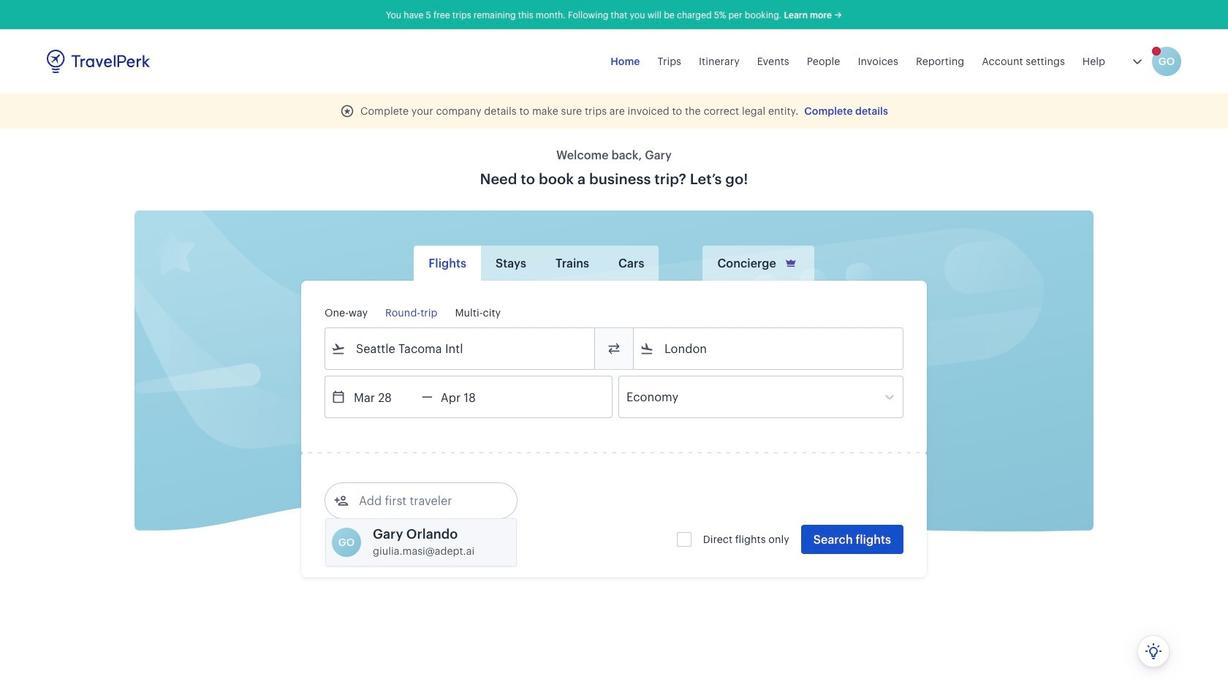Task type: vqa. For each thing, say whether or not it's contained in the screenshot.
FROM search box
yes



Task type: describe. For each thing, give the bounding box(es) containing it.
Add first traveler search field
[[349, 489, 501, 512]]

To search field
[[654, 337, 884, 360]]

From search field
[[346, 337, 575, 360]]

Depart text field
[[346, 376, 422, 417]]

Return text field
[[433, 376, 509, 417]]



